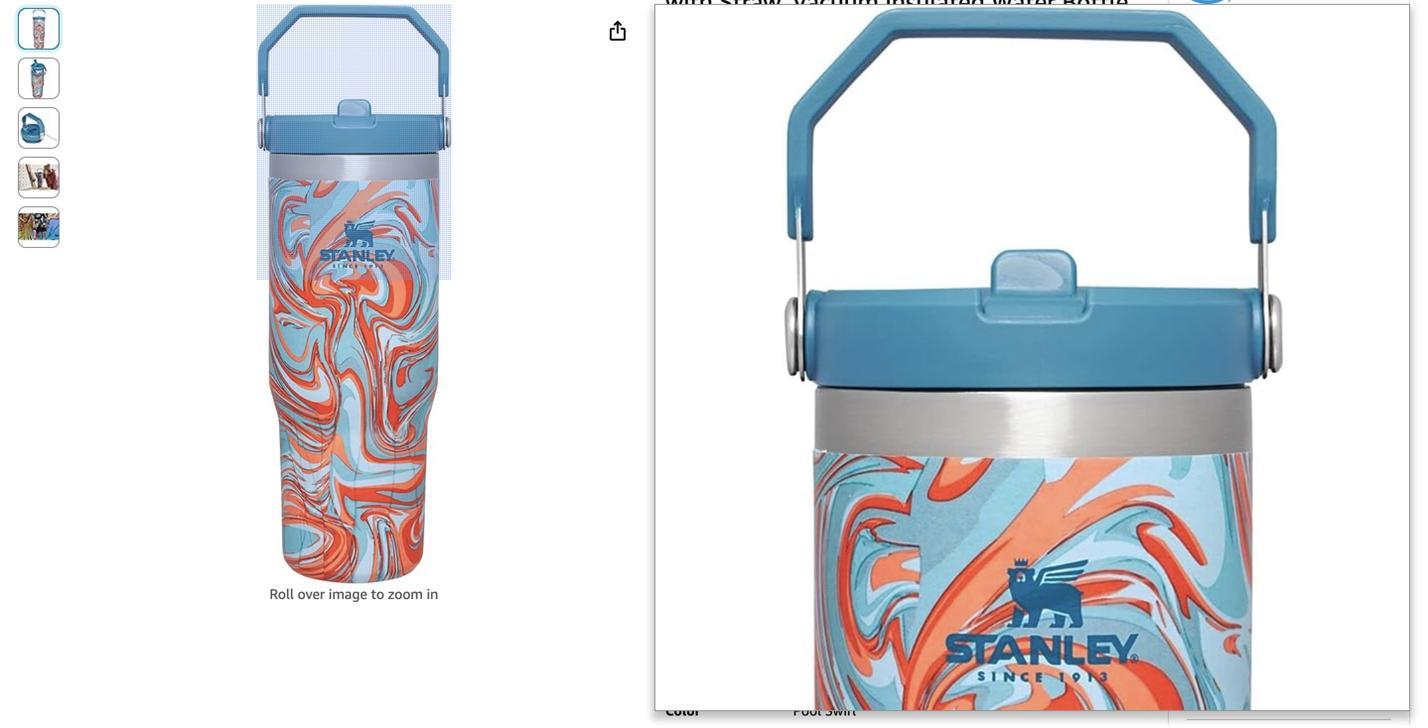 Task type: describe. For each thing, give the bounding box(es) containing it.
in
[[1187, 406, 1202, 428]]

sunday,
[[1276, 268, 1327, 284]]

shows
[[1325, 50, 1365, 66]]

ochre image
[[950, 581, 986, 617]]

plum stripe image
[[998, 581, 1033, 617]]

shipping for prime
[[1278, 196, 1337, 213]]

upon
[[887, 336, 917, 351]]

enjoy
[[1183, 10, 1219, 27]]

for inside amazon gift card instantly upon approval for the amazon store card. no annual fee.
[[975, 336, 992, 351]]

96oz button
[[920, 464, 972, 494]]

tidepool image
[[808, 627, 844, 663]]

0 vertical spatial amazon prime link
[[1187, 216, 1279, 233]]

2 option group from the top
[[659, 531, 1142, 668]]

shipping.
[[665, 395, 723, 412]]

pool
[[793, 703, 821, 720]]

free inside enjoy fast, free delivery, exclusive deals, and award- winning movies & tv shows with prime try prime
[[1255, 10, 1281, 27]]

image
[[329, 586, 367, 603]]

93117
[[1319, 360, 1354, 374]]

from
[[826, 375, 857, 392]]

update
[[1208, 378, 1247, 392]]

zoom
[[388, 586, 423, 603]]

qty:
[[1195, 446, 1216, 459]]

within
[[1187, 328, 1226, 344]]

card
[[802, 336, 829, 351]]

glasses
[[919, 129, 965, 145]]

cart
[[1298, 483, 1323, 498]]

0 horizontal spatial &
[[864, 129, 874, 145]]

lapis swirl image
[[808, 581, 844, 617]]

free for with
[[725, 291, 753, 307]]

other
[[861, 375, 895, 392]]

19,555 ratings link
[[806, 102, 897, 119]]

prime inside that may not offer free prime shipping.
[[1090, 375, 1127, 392]]

for inside add a gift receipt for easy returns
[[1320, 668, 1339, 684]]

to for add
[[1283, 483, 1295, 498]]

on orders shipped by amazon over $35. order within
[[1187, 288, 1389, 344]]

prime up approval
[[906, 291, 943, 307]]

roll over image to zoom in
[[270, 586, 438, 603]]

returns
[[1222, 236, 1270, 253]]

cloud image
[[856, 536, 891, 572]]

visit the stanley store
[[665, 82, 805, 99]]

2 vertical spatial to
[[371, 586, 384, 603]]

cream stripe image
[[998, 536, 1033, 572]]

winning
[[1183, 50, 1236, 66]]

at
[[726, 375, 739, 392]]

amazon prime logo image
[[1183, 0, 1232, 9]]

tumblers
[[802, 129, 860, 145]]

1 vertical spatial over
[[298, 586, 325, 603]]

deals,
[[1245, 30, 1284, 46]]

may
[[972, 375, 998, 392]]

dropdown image
[[1233, 449, 1243, 457]]

10
[[1256, 288, 1273, 304]]

delivering to goleta 93117 - update location
[[1208, 360, 1361, 392]]

movies
[[1240, 50, 1286, 66]]

add to cart
[[1256, 483, 1323, 498]]

lavender image
[[856, 581, 891, 617]]

start
[[1274, 90, 1304, 106]]

a inside add a gift receipt for easy returns
[[1236, 668, 1244, 684]]

and start saving today with
[[1183, 90, 1387, 126]]

qty: 1
[[1195, 446, 1228, 459]]

amazon inside fast, free shipping amazon prime free returns
[[1187, 216, 1238, 233]]

order
[[1323, 308, 1360, 324]]

free inside that may not offer free prime shipping.
[[1061, 375, 1086, 392]]

2 horizontal spatial in
[[786, 129, 798, 145]]

64oz
[[868, 471, 899, 487]]

0 vertical spatial by
[[969, 129, 984, 145]]

approval
[[921, 336, 972, 351]]

citron swirl image
[[808, 536, 844, 572]]

-
[[1357, 360, 1361, 374]]

offer
[[1027, 375, 1058, 392]]

bought
[[690, 161, 729, 175]]

cream image
[[903, 536, 939, 572]]

no
[[665, 356, 682, 371]]

past
[[745, 161, 768, 175]]

mins
[[1293, 328, 1323, 344]]

that
[[942, 375, 968, 392]]

to for delivering
[[1265, 360, 1277, 374]]

amazon gift card instantly upon approval for the amazon store card. no annual fee.
[[665, 336, 1134, 371]]

delivering
[[1208, 360, 1262, 374]]

store inside amazon gift card instantly upon approval for the amazon store card. no annual fee.
[[1070, 336, 1101, 351]]

location
[[1250, 378, 1294, 392]]

saving
[[1307, 90, 1347, 106]]

40oz button
[[793, 464, 845, 494]]

free returns button
[[1187, 235, 1286, 255]]

pool image
[[1092, 581, 1128, 617]]

free for amazon
[[1247, 196, 1275, 213]]

ratings
[[854, 102, 897, 119]]

grapefruit image
[[1092, 536, 1128, 572]]

1 vertical spatial delivery
[[1222, 268, 1272, 284]]

receipt
[[1273, 668, 1316, 684]]

water
[[877, 129, 915, 145]]

$35.
[[1292, 308, 1320, 324]]

color
[[665, 703, 700, 720]]

on
[[1276, 288, 1292, 304]]

tigerlily image
[[856, 627, 891, 663]]

sunday, december 10
[[1187, 268, 1327, 304]]

award-
[[1316, 30, 1361, 46]]

1
[[1222, 446, 1228, 459]]

amazon inside the on orders shipped by amazon over $35. order within
[[1206, 308, 1257, 324]]

Add a gift receipt for easy returns checkbox
[[1190, 669, 1203, 682]]

add for add to cart
[[1256, 483, 1279, 498]]

fast, for fast, free shipping amazon prime free returns
[[1213, 196, 1243, 213]]

0 vertical spatial delivery
[[1276, 110, 1329, 126]]

shipping for amazon
[[757, 291, 816, 307]]

1 vertical spatial fast,
[[1214, 110, 1243, 126]]

other sellers link
[[861, 375, 938, 392]]

free delivery link
[[1187, 268, 1272, 284]]

visit the stanley store link
[[665, 82, 805, 99]]



Task type: locate. For each thing, give the bounding box(es) containing it.
19,555 ratings
[[806, 102, 897, 119]]

shipping inside fast, free shipping amazon prime free returns
[[1278, 196, 1337, 213]]

1 horizontal spatial shipping
[[1278, 196, 1337, 213]]

1 vertical spatial option group
[[659, 531, 1142, 668]]

enjoy fast, free delivery, exclusive deals, and award- winning movies & tv shows with prime try prime
[[1183, 10, 1365, 106]]

that may not offer free prime shipping.
[[665, 375, 1127, 412]]

fast, up exclusive
[[1223, 10, 1251, 27]]

0 vertical spatial fast,
[[1223, 10, 1251, 27]]

2 vertical spatial in
[[427, 586, 438, 603]]

1 horizontal spatial store
[[1070, 336, 1101, 351]]

13 hrs 47 mins
[[1230, 328, 1323, 344]]

1 vertical spatial to
[[1283, 483, 1295, 498]]

0 vertical spatial &
[[1289, 50, 1300, 66]]

fast, down try prime link
[[1214, 110, 1243, 126]]

and
[[1287, 30, 1312, 46], [1247, 90, 1271, 106]]

in right zoom
[[427, 586, 438, 603]]

add up returns
[[1208, 668, 1233, 684]]

orders
[[1296, 288, 1336, 304]]

stock
[[1207, 406, 1252, 428]]

1 horizontal spatial fast,
[[1213, 196, 1243, 213]]

13
[[1230, 328, 1246, 344]]

free
[[1255, 10, 1281, 27], [1246, 110, 1272, 126], [1061, 375, 1086, 392]]

64oz button
[[857, 464, 908, 494]]

0 horizontal spatial stanley
[[721, 82, 768, 99]]

1 horizontal spatial stanley
[[793, 677, 840, 694]]

6k+
[[665, 161, 687, 175]]

2 vertical spatial stanley
[[793, 677, 840, 694]]

gift
[[777, 336, 799, 351]]

available at a lower price from other sellers
[[665, 375, 938, 392]]

to left cart
[[1283, 483, 1295, 498]]

0 vertical spatial store
[[772, 82, 805, 99]]

amazon prime link up upon
[[851, 291, 943, 307]]

1 vertical spatial add
[[1208, 668, 1233, 684]]

by right glasses
[[969, 129, 984, 145]]

delivery,
[[1285, 10, 1341, 27]]

1 vertical spatial and
[[1247, 90, 1271, 106]]

0 vertical spatial free
[[1247, 196, 1275, 213]]

1 vertical spatial with
[[1183, 110, 1211, 126]]

0 horizontal spatial store
[[772, 82, 805, 99]]

1 vertical spatial stanley
[[988, 129, 1035, 145]]

prime down card.
[[1090, 375, 1127, 392]]

delivery
[[1276, 110, 1329, 126], [1222, 268, 1272, 284]]

1 vertical spatial free
[[1246, 110, 1272, 126]]

goleta
[[1280, 360, 1316, 374]]

fast, free shipping amazon prime free returns
[[1187, 196, 1337, 253]]

free up returns
[[1247, 196, 1275, 213]]

gift
[[1247, 668, 1270, 684]]

with
[[1183, 70, 1212, 86], [1183, 110, 1211, 126], [819, 291, 847, 307]]

store left card.
[[1070, 336, 1101, 351]]

free up fee.
[[725, 291, 753, 307]]

1 horizontal spatial amazon prime link
[[1187, 216, 1279, 233]]

fast, free delivery
[[1214, 110, 1329, 126]]

in tumblers & water glasses by stanley
[[786, 129, 1035, 145]]

amazon up 13
[[1206, 308, 1257, 324]]

shipping up gift
[[757, 291, 816, 307]]

instantly
[[833, 336, 884, 351]]

to left zoom
[[371, 586, 384, 603]]

to inside delivering to goleta 93117 - update location
[[1265, 360, 1277, 374]]

fast, for fast, free shipping with amazon prime
[[691, 291, 722, 307]]

0 horizontal spatial delivery
[[1222, 268, 1272, 284]]

sellers
[[898, 375, 938, 392]]

0 horizontal spatial free
[[725, 291, 753, 307]]

stanley right "visit" at top left
[[721, 82, 768, 99]]

delivery up '10'
[[1222, 268, 1272, 284]]

amazon up instantly
[[851, 291, 902, 307]]

1 vertical spatial the
[[996, 336, 1015, 351]]

19,555
[[806, 102, 850, 119]]

free inside fast, free shipping amazon prime free returns
[[1247, 196, 1275, 213]]

0 horizontal spatial by
[[969, 129, 984, 145]]

shipping up the sunday,
[[1278, 196, 1337, 213]]

0 horizontal spatial to
[[371, 586, 384, 603]]

96oz
[[931, 471, 962, 487]]

fog image
[[1045, 536, 1081, 572]]

over
[[1261, 308, 1288, 324], [298, 586, 325, 603]]

cream mesh image
[[950, 536, 986, 572]]

over inside the on orders shipped by amazon over $35. order within
[[1261, 308, 1288, 324]]

1 horizontal spatial free
[[1247, 196, 1275, 213]]

1 vertical spatial fast,
[[691, 291, 722, 307]]

tv
[[1303, 50, 1321, 66]]

6k+ bought in past month
[[665, 161, 808, 175]]

and inside enjoy fast, free delivery, exclusive deals, and award- winning movies & tv shows with prime try prime
[[1287, 30, 1312, 46]]

in up month
[[786, 129, 798, 145]]

free up deals,
[[1255, 10, 1281, 27]]

1 vertical spatial for
[[1320, 668, 1339, 684]]

1 horizontal spatial the
[[996, 336, 1015, 351]]

free up december
[[1187, 268, 1218, 284]]

0 horizontal spatial and
[[1247, 90, 1271, 106]]

exclusive
[[1183, 30, 1242, 46]]

0 vertical spatial option group
[[659, 459, 1142, 499]]

a right at
[[743, 375, 750, 392]]

fast, inside enjoy fast, free delivery, exclusive deals, and award- winning movies & tv shows with prime try prime
[[1223, 10, 1251, 27]]

amazon prime link up free returns button on the top right of page
[[1187, 216, 1279, 233]]

to
[[1265, 360, 1277, 374], [1283, 483, 1295, 498], [371, 586, 384, 603]]

25
[[771, 233, 787, 249]]

try
[[1183, 90, 1203, 106]]

amazon
[[1187, 216, 1238, 233], [851, 291, 902, 307], [1206, 308, 1257, 324], [726, 336, 773, 351], [1018, 336, 1066, 351]]

add inside add a gift receipt for easy returns
[[1208, 668, 1233, 684]]

for
[[975, 336, 992, 351], [1320, 668, 1339, 684]]

card.
[[1104, 336, 1134, 351]]

2 vertical spatial free
[[1061, 375, 1086, 392]]

in left past
[[732, 161, 742, 175]]

option group containing 40oz
[[659, 459, 1142, 499]]

0 vertical spatial to
[[1265, 360, 1277, 374]]

0 vertical spatial free
[[1255, 10, 1281, 27]]

0 vertical spatial shipping
[[1278, 196, 1337, 213]]

option group
[[659, 459, 1142, 499], [659, 531, 1142, 668]]

amazon up fee.
[[726, 336, 773, 351]]

roll
[[270, 586, 294, 603]]

amazon up "offer"
[[1018, 336, 1066, 351]]

month
[[772, 161, 808, 175]]

amazon prime link
[[1187, 216, 1279, 233], [851, 291, 943, 307]]

& left tv
[[1289, 50, 1300, 66]]

pool swirl
[[793, 703, 856, 720]]

with up try
[[1183, 70, 1212, 86]]

to up location
[[1265, 360, 1277, 374]]

2 horizontal spatial to
[[1283, 483, 1295, 498]]

1 vertical spatial free
[[725, 291, 753, 307]]

1 horizontal spatial add
[[1256, 483, 1279, 498]]

the inside amazon gift card instantly upon approval for the amazon store card. no annual fee.
[[996, 336, 1015, 351]]

annual
[[685, 356, 725, 371]]

with up card
[[819, 291, 847, 307]]

visit
[[665, 82, 693, 99]]

0 vertical spatial with
[[1183, 70, 1212, 86]]

over up 13 hrs 47 mins
[[1261, 308, 1288, 324]]

over right 'roll'
[[298, 586, 325, 603]]

returns
[[1208, 687, 1253, 704]]

a left the gift
[[1236, 668, 1244, 684]]

47
[[1273, 328, 1289, 344]]

prime inside fast, free shipping amazon prime free returns
[[1242, 216, 1279, 233]]

try prime link
[[1183, 90, 1243, 106]]

1 horizontal spatial by
[[1187, 308, 1202, 324]]

0 vertical spatial over
[[1261, 308, 1288, 324]]

the right "visit" at top left
[[696, 82, 717, 99]]

by up within
[[1187, 308, 1202, 324]]

1 vertical spatial &
[[864, 129, 874, 145]]

lower
[[754, 375, 789, 392]]

fast, inside fast, free shipping amazon prime free returns
[[1213, 196, 1243, 213]]

for left easy
[[1320, 668, 1339, 684]]

0 vertical spatial add
[[1256, 483, 1279, 498]]

2 horizontal spatial stanley
[[988, 129, 1035, 145]]

delivery down start
[[1276, 110, 1329, 126]]

free
[[1187, 236, 1218, 253], [1187, 268, 1218, 284]]

free up free delivery
[[1187, 236, 1218, 253]]

0 horizontal spatial the
[[696, 82, 717, 99]]

1 vertical spatial free
[[1187, 268, 1218, 284]]

in stock
[[1187, 406, 1252, 428]]

free inside fast, free shipping amazon prime free returns
[[1187, 236, 1218, 253]]

0 horizontal spatial fast,
[[691, 291, 722, 307]]

1 vertical spatial shipping
[[757, 291, 816, 307]]

store up tumblers
[[772, 82, 805, 99]]

1 horizontal spatial for
[[1320, 668, 1339, 684]]

&
[[1289, 50, 1300, 66], [864, 129, 874, 145]]

1 horizontal spatial to
[[1265, 360, 1277, 374]]

the up not
[[996, 336, 1015, 351]]

polar image
[[1045, 581, 1081, 617]]

0 vertical spatial fast,
[[1213, 196, 1243, 213]]

1 vertical spatial a
[[1236, 668, 1244, 684]]

free down movies
[[1246, 110, 1272, 126]]

store
[[772, 82, 805, 99], [1070, 336, 1101, 351]]

0 horizontal spatial shipping
[[757, 291, 816, 307]]

easy
[[1342, 668, 1370, 684]]

not
[[1002, 375, 1024, 392]]

1 vertical spatial in
[[732, 161, 742, 175]]

0 horizontal spatial amazon prime link
[[851, 291, 943, 307]]

1 free from the top
[[1187, 236, 1218, 253]]

amazon up free returns button on the top right of page
[[1187, 216, 1238, 233]]

available
[[665, 375, 723, 392]]

a
[[743, 375, 750, 392], [1236, 668, 1244, 684]]

and up tv
[[1287, 30, 1312, 46]]

2 free from the top
[[1187, 268, 1218, 284]]

2 vertical spatial with
[[819, 291, 847, 307]]

with down try
[[1183, 110, 1211, 126]]

with inside and start saving today with
[[1183, 110, 1211, 126]]

0 horizontal spatial in
[[427, 586, 438, 603]]

prime up returns
[[1242, 216, 1279, 233]]

0 vertical spatial for
[[975, 336, 992, 351]]

1 vertical spatial store
[[1070, 336, 1101, 351]]

0 horizontal spatial for
[[975, 336, 992, 351]]

for right approval
[[975, 336, 992, 351]]

0 horizontal spatial over
[[298, 586, 325, 603]]

0 vertical spatial stanley
[[721, 82, 768, 99]]

0 horizontal spatial a
[[743, 375, 750, 392]]

& inside enjoy fast, free delivery, exclusive deals, and award- winning movies & tv shows with prime try prime
[[1289, 50, 1300, 66]]

navy mesh image
[[903, 581, 939, 617]]

stanley up 'pool swirl'
[[793, 677, 840, 694]]

0 horizontal spatial add
[[1208, 668, 1233, 684]]

1 horizontal spatial &
[[1289, 50, 1300, 66]]

1 horizontal spatial and
[[1287, 30, 1312, 46]]

add for add a gift receipt for easy returns
[[1208, 668, 1233, 684]]

free right "offer"
[[1061, 375, 1086, 392]]

swirl
[[825, 703, 856, 720]]

0 vertical spatial free
[[1187, 236, 1218, 253]]

40oz
[[804, 471, 835, 487]]

1 option group from the top
[[659, 459, 1142, 499]]

1 vertical spatial by
[[1187, 308, 1202, 324]]

1 horizontal spatial a
[[1236, 668, 1244, 684]]

with inside enjoy fast, free delivery, exclusive deals, and award- winning movies & tv shows with prime try prime
[[1183, 70, 1212, 86]]

add left cart
[[1256, 483, 1279, 498]]

and up the fast, free delivery
[[1247, 90, 1271, 106]]

& down ratings
[[864, 129, 874, 145]]

shipping
[[1278, 196, 1337, 213], [757, 291, 816, 307]]

shipped
[[1340, 288, 1389, 304]]

fast, up free returns button on the top right of page
[[1213, 196, 1243, 213]]

add
[[1256, 483, 1279, 498], [1208, 668, 1233, 684]]

hrs
[[1250, 328, 1269, 344]]

fast, up annual
[[691, 291, 722, 307]]

1 horizontal spatial in
[[732, 161, 742, 175]]

delivering to goleta 93117 - update location link
[[1187, 358, 1391, 394]]

0 vertical spatial the
[[696, 82, 717, 99]]

price
[[792, 375, 823, 392]]

fee.
[[729, 356, 750, 371]]

0 vertical spatial a
[[743, 375, 750, 392]]

the
[[696, 82, 717, 99], [996, 336, 1015, 351]]

fast, free shipping with amazon prime
[[691, 291, 943, 307]]

1 horizontal spatial delivery
[[1276, 110, 1329, 126]]

None submit
[[19, 9, 59, 49], [19, 59, 59, 98], [19, 108, 59, 148], [19, 158, 59, 198], [19, 208, 59, 247], [19, 9, 59, 49], [19, 59, 59, 98], [19, 108, 59, 148], [19, 158, 59, 198], [19, 208, 59, 247]]

0 vertical spatial in
[[786, 129, 798, 145]]

prime right try
[[1206, 90, 1243, 106]]

in
[[786, 129, 798, 145], [732, 161, 742, 175], [427, 586, 438, 603]]

1 vertical spatial amazon prime link
[[851, 291, 943, 307]]

and inside and start saving today with
[[1247, 90, 1271, 106]]

0 vertical spatial and
[[1287, 30, 1312, 46]]

1 horizontal spatial over
[[1261, 308, 1288, 324]]

prime up try prime link
[[1216, 70, 1254, 86]]

stanley right glasses
[[988, 129, 1035, 145]]

by inside the on orders shipped by amazon over $35. order within
[[1187, 308, 1202, 324]]



Task type: vqa. For each thing, say whether or not it's contained in the screenshot.
third Reviewed
no



